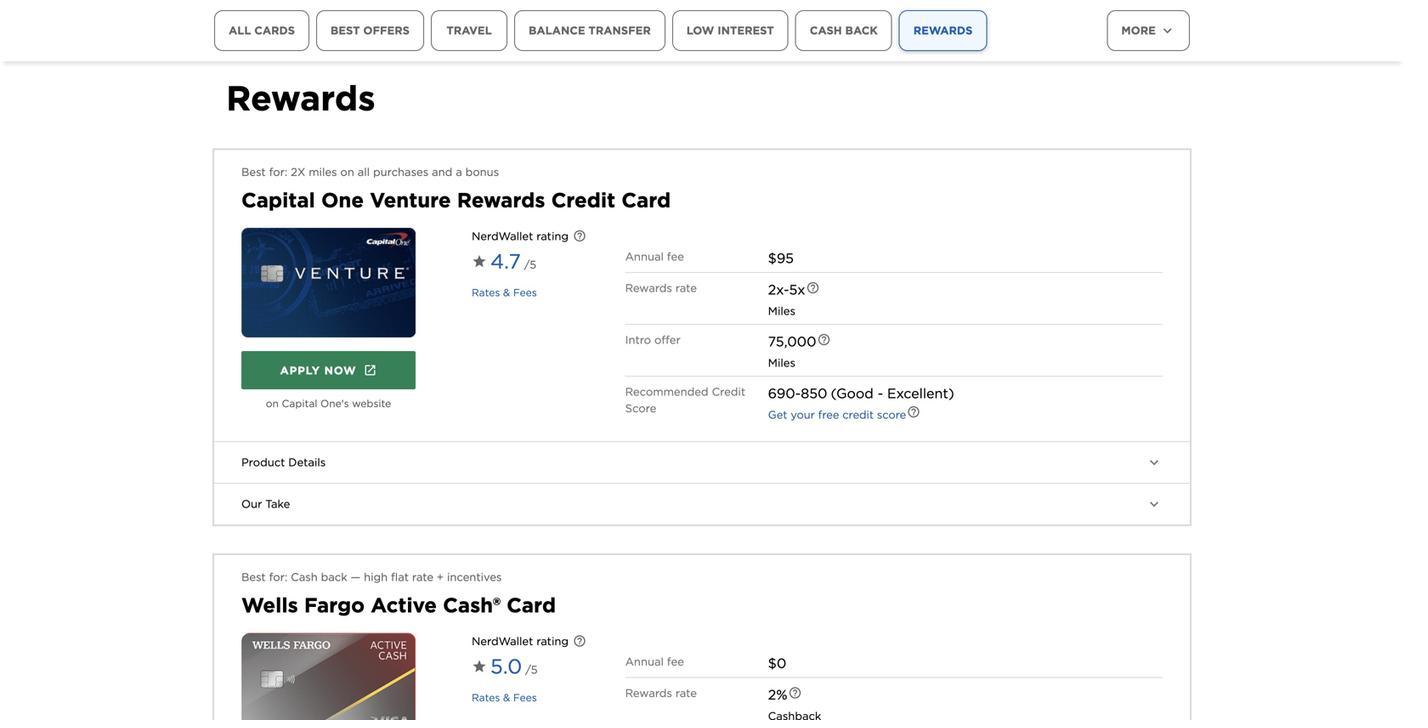 Task type: describe. For each thing, give the bounding box(es) containing it.
best for capital
[[242, 165, 266, 179]]

1 horizontal spatial on
[[341, 165, 354, 179]]

rates for 5.0
[[472, 692, 500, 704]]

more button
[[1107, 10, 1191, 51]]

website
[[352, 398, 391, 410]]

excellent)
[[888, 385, 955, 402]]

2x-
[[768, 281, 790, 298]]

back
[[846, 24, 878, 37]]

wells fargo active cash® card card image image
[[242, 633, 416, 720]]

one
[[321, 188, 364, 213]]

credit
[[843, 408, 874, 421]]

a
[[456, 165, 462, 179]]

rating for card
[[537, 635, 569, 648]]

on capital one's website
[[266, 398, 391, 410]]

our take button
[[214, 484, 1191, 525]]

1 vertical spatial card
[[507, 593, 556, 618]]

interest
[[718, 24, 774, 37]]

purchases
[[373, 165, 429, 179]]

rates for 4.7
[[472, 287, 500, 299]]

0 vertical spatial credit
[[552, 188, 616, 213]]

cards
[[254, 24, 295, 37]]

fees for 5.0
[[514, 692, 537, 704]]

high
[[364, 571, 388, 584]]

get
[[768, 408, 788, 421]]

active
[[371, 593, 437, 618]]

capital one venture rewards credit card card image image
[[242, 228, 416, 338]]

capital one venture rewards credit card
[[242, 188, 671, 213]]

back
[[321, 571, 347, 584]]

fee for wells fargo active cash® card
[[667, 655, 684, 668]]

(good
[[831, 385, 874, 402]]

2 - from the left
[[878, 385, 884, 402]]

5.0 /5
[[491, 654, 538, 679]]

annual for wells fargo active cash® card
[[626, 655, 664, 668]]

annual fee for capital one venture rewards credit card
[[626, 250, 684, 263]]

2x-5x
[[768, 281, 806, 298]]

best offers
[[331, 24, 410, 37]]

venture
[[370, 188, 451, 213]]

now
[[325, 364, 357, 377]]

5.0
[[491, 654, 522, 679]]

nerdwallet rating for 4.7
[[472, 230, 569, 243]]

all cards
[[229, 24, 295, 37]]

1 - from the left
[[796, 385, 801, 402]]

balance transfer link
[[514, 10, 666, 51]]

wells
[[242, 593, 298, 618]]

intro offer
[[626, 333, 681, 347]]

rating for credit
[[537, 230, 569, 243]]

0 vertical spatial capital
[[242, 188, 315, 213]]

/5 for 4.7
[[525, 258, 537, 271]]

low
[[687, 24, 715, 37]]

—
[[351, 571, 361, 584]]

travel
[[447, 24, 492, 37]]

and
[[432, 165, 453, 179]]

$95
[[768, 250, 794, 267]]

flat
[[391, 571, 409, 584]]

how are nerdwallet's ratings determined? image for credit
[[573, 229, 587, 243]]

1 vertical spatial capital
[[282, 398, 318, 410]]

balance
[[529, 24, 586, 37]]

annual for capital one venture rewards credit card
[[626, 250, 664, 263]]

apply
[[280, 364, 321, 377]]

1 vertical spatial on
[[266, 398, 279, 410]]

fees for 4.7
[[514, 287, 537, 299]]

+
[[437, 571, 444, 584]]

rates & fees link for 5.0
[[472, 692, 537, 704]]

all cards link
[[214, 10, 309, 51]]

one's
[[321, 398, 349, 410]]

get your free credit score
[[768, 408, 907, 421]]

all inside product offers quick filters tab list
[[229, 24, 251, 37]]

rate for card
[[676, 687, 697, 700]]

best for wells
[[242, 571, 266, 584]]

2x
[[291, 165, 306, 179]]

cash back
[[810, 24, 878, 37]]

miles for 2x-5x
[[768, 304, 796, 318]]

cash inside "cash back" 'link'
[[810, 24, 842, 37]]

0 horizontal spatial cash
[[291, 571, 318, 584]]



Task type: vqa. For each thing, say whether or not it's contained in the screenshot.
institutions.
no



Task type: locate. For each thing, give the bounding box(es) containing it.
1 vertical spatial rates & fees
[[472, 692, 537, 704]]

4.7
[[491, 249, 521, 274]]

balance transfer
[[529, 24, 651, 37]]

rates & fees link
[[472, 287, 537, 299], [472, 692, 537, 704]]

1 vertical spatial annual
[[626, 655, 664, 668]]

best for: 2x miles on all purchases and a bonus
[[242, 165, 499, 179]]

nerdwallet rating up 5.0 /5
[[472, 635, 569, 648]]

fees down 4.7 /5
[[514, 287, 537, 299]]

fees
[[514, 287, 537, 299], [514, 692, 537, 704]]

nerdwallet rating for 5.0
[[472, 635, 569, 648]]

wells fargo active cash® card
[[242, 593, 556, 618]]

rates & fees link for 4.7
[[472, 287, 537, 299]]

miles down 2x-
[[768, 304, 796, 318]]

0 vertical spatial rewards rate
[[626, 281, 697, 295]]

product offers quick filters tab list
[[214, 10, 1050, 99]]

2 fees from the top
[[514, 692, 537, 704]]

& down '5.0'
[[503, 692, 510, 704]]

rates & fees link down '5.0'
[[472, 692, 537, 704]]

reward rate details image right 5x
[[807, 281, 820, 295]]

1 vertical spatial all
[[358, 165, 370, 179]]

cash back link
[[796, 10, 893, 51]]

nerdwallet for 4.7
[[472, 230, 534, 243]]

1 nerdwallet rating from the top
[[472, 230, 569, 243]]

offer
[[655, 333, 681, 347]]

for:
[[269, 165, 288, 179], [269, 571, 288, 584]]

0 horizontal spatial reward rate details image
[[789, 686, 802, 700]]

your
[[791, 408, 815, 421]]

/5 right 4.7
[[525, 258, 537, 271]]

offers
[[363, 24, 410, 37]]

nerdwallet up 4.7
[[472, 230, 534, 243]]

1 annual from the top
[[626, 250, 664, 263]]

1 horizontal spatial all
[[358, 165, 370, 179]]

how are nerdwallet's ratings determined? image
[[573, 229, 587, 243], [573, 634, 587, 648]]

2 annual fee from the top
[[626, 655, 684, 668]]

how are nerdwallet's ratings determined? image for card
[[573, 634, 587, 648]]

0 vertical spatial all
[[229, 24, 251, 37]]

1 how are nerdwallet's ratings determined? image from the top
[[573, 229, 587, 243]]

for: left the 2x
[[269, 165, 288, 179]]

1 vertical spatial nerdwallet rating
[[472, 635, 569, 648]]

on up one
[[341, 165, 354, 179]]

fee for capital one venture rewards credit card
[[667, 250, 684, 263]]

1 vertical spatial annual fee
[[626, 655, 684, 668]]

rewards rate for wells fargo active cash® card
[[626, 687, 697, 700]]

incentives
[[447, 571, 502, 584]]

75,000
[[768, 333, 817, 350]]

capital one venture rewards credit card link
[[242, 188, 671, 213]]

0 vertical spatial how are nerdwallet's ratings determined? image
[[573, 229, 587, 243]]

1 rating from the top
[[537, 230, 569, 243]]

2 rewards rate from the top
[[626, 687, 697, 700]]

1 vertical spatial &
[[503, 692, 510, 704]]

capital down the 2x
[[242, 188, 315, 213]]

0 horizontal spatial credit
[[552, 188, 616, 213]]

/5
[[525, 258, 537, 271], [526, 663, 538, 676]]

more information about recommended credit score image
[[907, 405, 921, 419]]

1 horizontal spatial credit
[[712, 385, 746, 398]]

rates & fees
[[472, 287, 537, 299], [472, 692, 537, 704]]

1 vertical spatial rating
[[537, 635, 569, 648]]

1 horizontal spatial cash
[[810, 24, 842, 37]]

rewards rate for capital one venture rewards credit card
[[626, 281, 697, 295]]

apply now
[[280, 364, 357, 377]]

& for 5.0
[[503, 692, 510, 704]]

nerdwallet rating up 4.7 /5
[[472, 230, 569, 243]]

annual fee for wells fargo active cash® card
[[626, 655, 684, 668]]

2 & from the top
[[503, 692, 510, 704]]

1 horizontal spatial card
[[622, 188, 671, 213]]

1 rewards rate from the top
[[626, 281, 697, 295]]

bonus
[[466, 165, 499, 179]]

1 vertical spatial best
[[242, 165, 266, 179]]

1 vertical spatial for:
[[269, 571, 288, 584]]

0 vertical spatial fees
[[514, 287, 537, 299]]

0 vertical spatial rates & fees link
[[472, 287, 537, 299]]

on up product on the left of the page
[[266, 398, 279, 410]]

get your free credit score link
[[768, 408, 907, 421]]

rates & fees link down 4.7
[[472, 287, 537, 299]]

4.7 /5
[[491, 249, 537, 274]]

1 & from the top
[[503, 287, 510, 299]]

1 fees from the top
[[514, 287, 537, 299]]

rates & fees down 4.7
[[472, 287, 537, 299]]

/5 right '5.0'
[[526, 663, 538, 676]]

1 vertical spatial miles
[[768, 304, 796, 318]]

best
[[331, 24, 360, 37], [242, 165, 266, 179], [242, 571, 266, 584]]

all
[[229, 24, 251, 37], [358, 165, 370, 179]]

best left the 2x
[[242, 165, 266, 179]]

0 vertical spatial annual fee
[[626, 250, 684, 263]]

score
[[878, 408, 907, 421]]

product details
[[242, 456, 326, 469]]

0 vertical spatial card
[[622, 188, 671, 213]]

0 vertical spatial rates & fees
[[472, 287, 537, 299]]

0 vertical spatial rate
[[676, 281, 697, 295]]

2 rating from the top
[[537, 635, 569, 648]]

best offers link
[[316, 10, 424, 51]]

2 how are nerdwallet's ratings determined? image from the top
[[573, 634, 587, 648]]

wells fargo active cash® card link
[[242, 593, 556, 618]]

more
[[1122, 24, 1156, 37]]

1 horizontal spatial reward rate details image
[[807, 281, 820, 295]]

best left offers
[[331, 24, 360, 37]]

2 rates & fees link from the top
[[472, 692, 537, 704]]

rewards link
[[899, 10, 988, 51]]

1 vertical spatial rates & fees link
[[472, 692, 537, 704]]

0 horizontal spatial -
[[796, 385, 801, 402]]

rewards rate
[[626, 281, 697, 295], [626, 687, 697, 700]]

nerdwallet for 5.0
[[472, 635, 534, 648]]

0 vertical spatial &
[[503, 287, 510, 299]]

0 vertical spatial for:
[[269, 165, 288, 179]]

2 nerdwallet from the top
[[472, 635, 534, 648]]

0 vertical spatial best
[[331, 24, 360, 37]]

reward rate details image for capital one venture rewards credit card
[[807, 281, 820, 295]]

cash
[[810, 24, 842, 37], [291, 571, 318, 584]]

details
[[289, 456, 326, 469]]

0 vertical spatial on
[[341, 165, 354, 179]]

best for: cash back — high flat rate + incentives
[[242, 571, 502, 584]]

0 vertical spatial rating
[[537, 230, 569, 243]]

2 annual from the top
[[626, 655, 664, 668]]

2%
[[768, 687, 788, 703]]

cash®
[[443, 593, 501, 618]]

0 vertical spatial /5
[[525, 258, 537, 271]]

2 rates & fees from the top
[[472, 692, 537, 704]]

low interest link
[[672, 10, 789, 51]]

0 vertical spatial annual
[[626, 250, 664, 263]]

2 vertical spatial rate
[[676, 687, 697, 700]]

nerdwallet rating
[[472, 230, 569, 243], [472, 635, 569, 648]]

nerdwallet up '5.0'
[[472, 635, 534, 648]]

/5 for 5.0
[[526, 663, 538, 676]]

miles right the 2x
[[309, 165, 337, 179]]

rates down '5.0'
[[472, 692, 500, 704]]

1 vertical spatial nerdwallet
[[472, 635, 534, 648]]

reward rate details image right '2%'
[[789, 686, 802, 700]]

1 rates from the top
[[472, 287, 500, 299]]

1 vertical spatial cash
[[291, 571, 318, 584]]

transfer
[[589, 24, 651, 37]]

/5 inside 4.7 /5
[[525, 258, 537, 271]]

/5 inside 5.0 /5
[[526, 663, 538, 676]]

1 fee from the top
[[667, 250, 684, 263]]

1 annual fee from the top
[[626, 250, 684, 263]]

0 horizontal spatial all
[[229, 24, 251, 37]]

rate for credit
[[676, 281, 697, 295]]

$0
[[768, 655, 787, 672]]

take
[[266, 497, 290, 511]]

intro
[[626, 333, 651, 347]]

best up wells at left bottom
[[242, 571, 266, 584]]

& for 4.7
[[503, 287, 510, 299]]

annual
[[626, 250, 664, 263], [626, 655, 664, 668]]

product details button
[[214, 442, 1191, 483]]

fargo
[[304, 593, 365, 618]]

miles down 75,000
[[768, 356, 796, 369]]

1 nerdwallet from the top
[[472, 230, 534, 243]]

2 vertical spatial miles
[[768, 356, 796, 369]]

1 for: from the top
[[269, 165, 288, 179]]

our take
[[242, 497, 290, 511]]

1 vertical spatial rate
[[412, 571, 434, 584]]

1 vertical spatial fees
[[514, 692, 537, 704]]

for: for wells
[[269, 571, 288, 584]]

credit
[[552, 188, 616, 213], [712, 385, 746, 398]]

reward rate details image for wells fargo active cash® card
[[789, 686, 802, 700]]

rewards
[[914, 24, 973, 37], [226, 77, 376, 119], [457, 188, 545, 213], [626, 281, 673, 295], [626, 687, 673, 700]]

1 vertical spatial fee
[[667, 655, 684, 668]]

1 rates & fees link from the top
[[472, 287, 537, 299]]

annual fee
[[626, 250, 684, 263], [626, 655, 684, 668]]

1 vertical spatial credit
[[712, 385, 746, 398]]

miles for 75,000
[[768, 356, 796, 369]]

1 vertical spatial /5
[[526, 663, 538, 676]]

rates & fees for 5.0
[[472, 692, 537, 704]]

travel link
[[431, 10, 508, 51]]

rates & fees for 4.7
[[472, 287, 537, 299]]

card
[[622, 188, 671, 213], [507, 593, 556, 618]]

for: up wells at left bottom
[[269, 571, 288, 584]]

capital down apply
[[282, 398, 318, 410]]

0 horizontal spatial card
[[507, 593, 556, 618]]

850
[[801, 385, 828, 402]]

product
[[242, 456, 285, 469]]

0 vertical spatial cash
[[810, 24, 842, 37]]

&
[[503, 287, 510, 299], [503, 692, 510, 704]]

1 vertical spatial rewards rate
[[626, 687, 697, 700]]

0 vertical spatial nerdwallet rating
[[472, 230, 569, 243]]

rates down 4.7
[[472, 287, 500, 299]]

- up the score
[[878, 385, 884, 402]]

1 vertical spatial rates
[[472, 692, 500, 704]]

low interest
[[687, 24, 774, 37]]

best inside best offers link
[[331, 24, 360, 37]]

-
[[796, 385, 801, 402], [878, 385, 884, 402]]

score
[[626, 402, 657, 415]]

our
[[242, 497, 262, 511]]

0 vertical spatial rates
[[472, 287, 500, 299]]

1 vertical spatial how are nerdwallet's ratings determined? image
[[573, 634, 587, 648]]

1 rates & fees from the top
[[472, 287, 537, 299]]

0 vertical spatial reward rate details image
[[807, 281, 820, 295]]

rating
[[537, 230, 569, 243], [537, 635, 569, 648]]

free
[[819, 408, 840, 421]]

apply now link
[[242, 351, 416, 390]]

for: for capital
[[269, 165, 288, 179]]

1 horizontal spatial -
[[878, 385, 884, 402]]

- up your at the right of page
[[796, 385, 801, 402]]

recommended
[[626, 385, 709, 398]]

rates
[[472, 287, 500, 299], [472, 692, 500, 704]]

2 nerdwallet rating from the top
[[472, 635, 569, 648]]

2 rates from the top
[[472, 692, 500, 704]]

miles
[[309, 165, 337, 179], [768, 304, 796, 318], [768, 356, 796, 369]]

0 vertical spatial nerdwallet
[[472, 230, 534, 243]]

& down 4.7
[[503, 287, 510, 299]]

all left cards
[[229, 24, 251, 37]]

all up one
[[358, 165, 370, 179]]

0 vertical spatial miles
[[309, 165, 337, 179]]

690
[[768, 385, 796, 402]]

690 - 850 (good - excellent)
[[768, 385, 955, 402]]

0 vertical spatial fee
[[667, 250, 684, 263]]

rates & fees down '5.0'
[[472, 692, 537, 704]]

5x
[[790, 281, 806, 298]]

2 fee from the top
[[667, 655, 684, 668]]

0 horizontal spatial on
[[266, 398, 279, 410]]

recommended credit score
[[626, 385, 746, 415]]

credit inside recommended credit score
[[712, 385, 746, 398]]

1 vertical spatial reward rate details image
[[789, 686, 802, 700]]

2 vertical spatial best
[[242, 571, 266, 584]]

fees down 5.0 /5
[[514, 692, 537, 704]]

intro offer details image
[[818, 333, 831, 347]]

reward rate details image
[[807, 281, 820, 295], [789, 686, 802, 700]]

2 for: from the top
[[269, 571, 288, 584]]

rewards inside 'link'
[[914, 24, 973, 37]]



